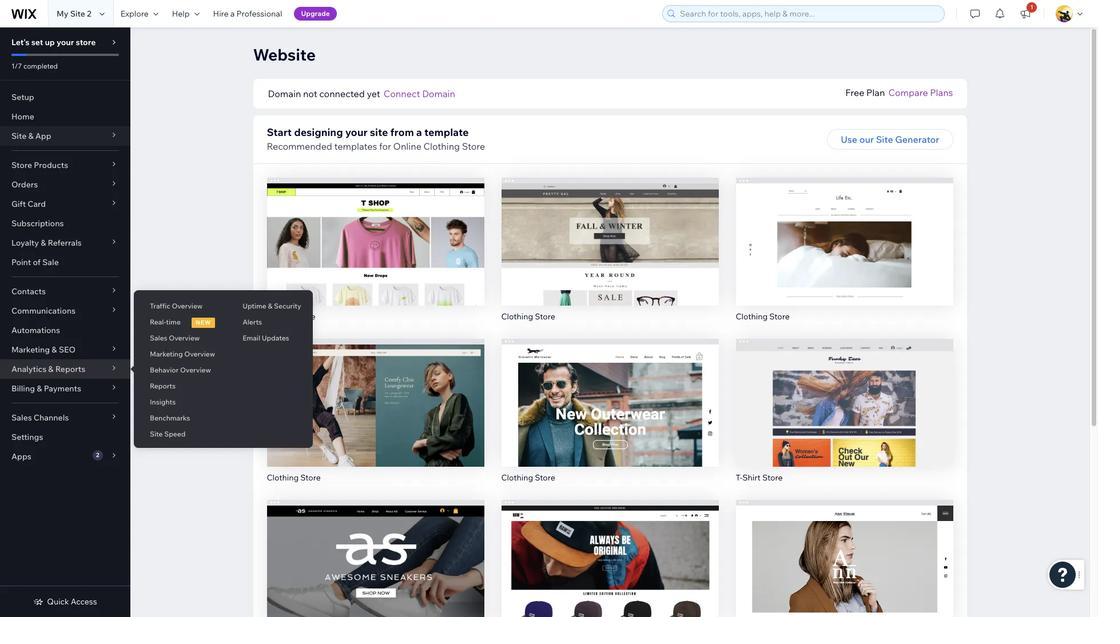 Task type: vqa. For each thing, say whether or not it's contained in the screenshot.
the & for Billing
yes



Task type: locate. For each thing, give the bounding box(es) containing it.
overview up marketing overview on the left bottom
[[169, 334, 200, 343]]

1 horizontal spatial a
[[416, 126, 422, 139]]

t-
[[267, 312, 274, 322], [736, 473, 743, 483]]

0 horizontal spatial t-
[[267, 312, 274, 322]]

1 horizontal spatial your
[[345, 126, 368, 139]]

settings
[[11, 432, 43, 443]]

orders button
[[0, 175, 130, 194]]

set
[[31, 37, 43, 47]]

view button
[[351, 246, 400, 267], [586, 246, 634, 267], [820, 246, 869, 267], [351, 408, 400, 428], [586, 408, 634, 428], [820, 408, 869, 428], [351, 569, 400, 589], [586, 569, 634, 589], [820, 569, 869, 589]]

point
[[11, 257, 31, 268]]

& left 'app'
[[28, 131, 34, 141]]

& right uptime in the left of the page
[[268, 302, 272, 311]]

professional
[[237, 9, 282, 19]]

& inside marketing & seo dropdown button
[[52, 345, 57, 355]]

sales down real-
[[150, 334, 167, 343]]

your
[[57, 37, 74, 47], [345, 126, 368, 139]]

alerts
[[243, 318, 262, 327]]

marketing
[[11, 345, 50, 355], [150, 350, 183, 359]]

products
[[34, 160, 68, 170]]

marketing overview link
[[134, 345, 227, 364]]

clothing
[[424, 141, 460, 152], [501, 312, 533, 322], [736, 312, 768, 322], [267, 473, 299, 483], [501, 473, 533, 483]]

2 domain from the left
[[422, 88, 455, 100]]

1 vertical spatial t-
[[736, 473, 743, 483]]

a right the hire
[[230, 9, 235, 19]]

use our site generator button
[[827, 129, 953, 150]]

billing & payments button
[[0, 379, 130, 399]]

&
[[28, 131, 34, 141], [41, 238, 46, 248], [268, 302, 272, 311], [52, 345, 57, 355], [48, 364, 54, 375], [37, 384, 42, 394]]

1 horizontal spatial reports
[[150, 382, 176, 391]]

2 right my
[[87, 9, 91, 19]]

sidebar element
[[0, 27, 130, 618]]

& inside "billing & payments" popup button
[[37, 384, 42, 394]]

sales inside dropdown button
[[11, 413, 32, 423]]

& inside the analytics & reports dropdown button
[[48, 364, 54, 375]]

overview up the time
[[172, 302, 203, 311]]

reports up the insights on the bottom
[[150, 382, 176, 391]]

0 vertical spatial sales
[[150, 334, 167, 343]]

0 vertical spatial your
[[57, 37, 74, 47]]

sales overview link
[[134, 329, 227, 348]]

store inside start designing your site from a template recommended templates for online clothing store
[[462, 141, 485, 152]]

1 horizontal spatial domain
[[422, 88, 455, 100]]

1 horizontal spatial 2
[[96, 452, 99, 459]]

marketing inside dropdown button
[[11, 345, 50, 355]]

1 vertical spatial a
[[416, 126, 422, 139]]

our
[[860, 134, 874, 145]]

a right from
[[416, 126, 422, 139]]

marketing overview
[[150, 350, 215, 359]]

shirt
[[275, 312, 293, 322], [743, 473, 761, 483]]

overview for behavior overview
[[180, 366, 211, 375]]

t-shirt store
[[736, 473, 783, 483]]

1 horizontal spatial t-
[[736, 473, 743, 483]]

& left seo
[[52, 345, 57, 355]]

& up billing & payments
[[48, 364, 54, 375]]

upgrade
[[301, 9, 330, 18]]

0 horizontal spatial marketing
[[11, 345, 50, 355]]

start
[[267, 126, 292, 139]]

edit button
[[351, 222, 400, 243], [586, 222, 634, 243], [821, 222, 869, 243], [351, 384, 400, 404], [586, 384, 634, 404], [821, 384, 869, 404], [351, 545, 400, 565], [586, 545, 634, 565], [821, 545, 869, 565]]

marketing & seo
[[11, 345, 76, 355]]

your up templates
[[345, 126, 368, 139]]

sales for sales channels
[[11, 413, 32, 423]]

template
[[424, 126, 469, 139]]

& right loyalty
[[41, 238, 46, 248]]

0 horizontal spatial 2
[[87, 9, 91, 19]]

1
[[1030, 3, 1033, 11]]

0 horizontal spatial reports
[[55, 364, 85, 375]]

site right our on the right top of the page
[[876, 134, 893, 145]]

sales for sales overview
[[150, 334, 167, 343]]

benchmarks link
[[134, 409, 227, 428]]

benchmarks
[[150, 414, 190, 423]]

edit
[[367, 227, 384, 238], [601, 227, 619, 238], [836, 227, 853, 238], [367, 388, 384, 400], [601, 388, 619, 400], [836, 388, 853, 400], [367, 549, 384, 561], [601, 549, 619, 561], [836, 549, 853, 561]]

t- shirt store
[[267, 312, 316, 322]]

0 horizontal spatial domain
[[268, 88, 301, 100]]

overview down marketing overview on the left bottom
[[180, 366, 211, 375]]

access
[[71, 597, 97, 607]]

1 vertical spatial shirt
[[743, 473, 761, 483]]

marketing up analytics
[[11, 345, 50, 355]]

0 vertical spatial shirt
[[275, 312, 293, 322]]

t- for t- shirt store
[[267, 312, 274, 322]]

2 inside sidebar element
[[96, 452, 99, 459]]

free
[[845, 87, 865, 98]]

site & app
[[11, 131, 51, 141]]

1 horizontal spatial sales
[[150, 334, 167, 343]]

help
[[172, 9, 190, 19]]

store products
[[11, 160, 68, 170]]

site down home
[[11, 131, 26, 141]]

1/7
[[11, 62, 22, 70]]

site right my
[[70, 9, 85, 19]]

hire a professional
[[213, 9, 282, 19]]

connect domain button
[[384, 87, 455, 101]]

up
[[45, 37, 55, 47]]

overview for sales overview
[[169, 334, 200, 343]]

uptime
[[243, 302, 266, 311]]

0 horizontal spatial your
[[57, 37, 74, 47]]

apps
[[11, 452, 31, 462]]

your inside sidebar element
[[57, 37, 74, 47]]

0 vertical spatial reports
[[55, 364, 85, 375]]

alerts link
[[227, 313, 313, 332]]

from
[[390, 126, 414, 139]]

behavior overview link
[[134, 361, 227, 380]]

security
[[274, 302, 301, 311]]

orders
[[11, 180, 38, 190]]

overview for marketing overview
[[184, 350, 215, 359]]

my site 2
[[57, 9, 91, 19]]

0 vertical spatial a
[[230, 9, 235, 19]]

site speed
[[150, 430, 185, 439]]

home link
[[0, 107, 130, 126]]

0 vertical spatial 2
[[87, 9, 91, 19]]

insights link
[[134, 393, 227, 412]]

0 vertical spatial t-
[[267, 312, 274, 322]]

email updates
[[243, 334, 289, 343]]

1 vertical spatial reports
[[150, 382, 176, 391]]

settings link
[[0, 428, 130, 447]]

1 horizontal spatial marketing
[[150, 350, 183, 359]]

& for billing
[[37, 384, 42, 394]]

use
[[841, 134, 857, 145]]

website
[[253, 45, 316, 65]]

email updates link
[[227, 329, 313, 348]]

connect
[[384, 88, 420, 100]]

gift
[[11, 199, 26, 209]]

your inside start designing your site from a template recommended templates for online clothing store
[[345, 126, 368, 139]]

overview for traffic overview
[[172, 302, 203, 311]]

let's
[[11, 37, 30, 47]]

& inside uptime & security link
[[268, 302, 272, 311]]

site left speed on the bottom
[[150, 430, 163, 439]]

sales up settings
[[11, 413, 32, 423]]

reports inside dropdown button
[[55, 364, 85, 375]]

start designing your site from a template recommended templates for online clothing store
[[267, 126, 485, 152]]

email
[[243, 334, 260, 343]]

online
[[393, 141, 421, 152]]

& inside loyalty & referrals dropdown button
[[41, 238, 46, 248]]

0 horizontal spatial shirt
[[275, 312, 293, 322]]

2 down settings link
[[96, 452, 99, 459]]

your right up
[[57, 37, 74, 47]]

& right billing at the bottom of page
[[37, 384, 42, 394]]

reports down seo
[[55, 364, 85, 375]]

& for marketing
[[52, 345, 57, 355]]

loyalty & referrals
[[11, 238, 82, 248]]

0 horizontal spatial sales
[[11, 413, 32, 423]]

marketing up behavior
[[150, 350, 183, 359]]

site
[[370, 126, 388, 139]]

0 horizontal spatial a
[[230, 9, 235, 19]]

domain right connect
[[422, 88, 455, 100]]

1 vertical spatial your
[[345, 126, 368, 139]]

not
[[303, 88, 317, 100]]

overview down sales overview link
[[184, 350, 215, 359]]

1 vertical spatial sales
[[11, 413, 32, 423]]

card
[[28, 199, 46, 209]]

1 horizontal spatial shirt
[[743, 473, 761, 483]]

& inside site & app dropdown button
[[28, 131, 34, 141]]

domain left not
[[268, 88, 301, 100]]

reports
[[55, 364, 85, 375], [150, 382, 176, 391]]

& for analytics
[[48, 364, 54, 375]]

1 button
[[1013, 0, 1038, 27]]

1 vertical spatial 2
[[96, 452, 99, 459]]



Task type: describe. For each thing, give the bounding box(es) containing it.
analytics
[[11, 364, 46, 375]]

shirt for t- shirt store
[[275, 312, 293, 322]]

sales channels
[[11, 413, 69, 423]]

point of sale link
[[0, 253, 130, 272]]

explore
[[121, 9, 149, 19]]

traffic
[[150, 302, 170, 311]]

site & app button
[[0, 126, 130, 146]]

communications button
[[0, 301, 130, 321]]

seo
[[59, 345, 76, 355]]

real-
[[150, 318, 166, 327]]

sale
[[42, 257, 59, 268]]

designing
[[294, 126, 343, 139]]

sales channels button
[[0, 408, 130, 428]]

1/7 completed
[[11, 62, 58, 70]]

contacts button
[[0, 282, 130, 301]]

domain not connected yet connect domain
[[268, 88, 455, 100]]

compare
[[889, 87, 928, 98]]

completed
[[23, 62, 58, 70]]

real-time
[[150, 318, 181, 327]]

traffic overview
[[150, 302, 203, 311]]

store inside dropdown button
[[11, 160, 32, 170]]

compare plans button
[[889, 86, 953, 100]]

quick access button
[[33, 597, 97, 607]]

free plan compare plans
[[845, 87, 953, 98]]

billing & payments
[[11, 384, 81, 394]]

home
[[11, 112, 34, 122]]

a inside hire a professional 'link'
[[230, 9, 235, 19]]

gift card
[[11, 199, 46, 209]]

my
[[57, 9, 68, 19]]

loyalty
[[11, 238, 39, 248]]

site inside dropdown button
[[11, 131, 26, 141]]

& for loyalty
[[41, 238, 46, 248]]

yet
[[367, 88, 380, 100]]

subscriptions link
[[0, 214, 130, 233]]

behavior overview
[[150, 366, 211, 375]]

time
[[166, 318, 181, 327]]

automations
[[11, 325, 60, 336]]

t- for t-shirt store
[[736, 473, 743, 483]]

use our site generator
[[841, 134, 939, 145]]

Search for tools, apps, help & more... field
[[677, 6, 941, 22]]

payments
[[44, 384, 81, 394]]

gift card button
[[0, 194, 130, 214]]

& for site
[[28, 131, 34, 141]]

reports link
[[134, 377, 227, 396]]

point of sale
[[11, 257, 59, 268]]

traffic overview link
[[134, 297, 227, 316]]

marketing for marketing overview
[[150, 350, 183, 359]]

plans
[[930, 87, 953, 98]]

marketing & seo button
[[0, 340, 130, 360]]

& for uptime
[[268, 302, 272, 311]]

automations link
[[0, 321, 130, 340]]

let's set up your store
[[11, 37, 96, 47]]

setup link
[[0, 88, 130, 107]]

site speed link
[[134, 425, 227, 444]]

generator
[[895, 134, 939, 145]]

behavior
[[150, 366, 179, 375]]

marketing for marketing & seo
[[11, 345, 50, 355]]

hire a professional link
[[206, 0, 289, 27]]

quick
[[47, 597, 69, 607]]

analytics & reports button
[[0, 360, 130, 379]]

hire
[[213, 9, 229, 19]]

clothing inside start designing your site from a template recommended templates for online clothing store
[[424, 141, 460, 152]]

billing
[[11, 384, 35, 394]]

quick access
[[47, 597, 97, 607]]

connected
[[319, 88, 365, 100]]

contacts
[[11, 287, 46, 297]]

referrals
[[48, 238, 82, 248]]

updates
[[262, 334, 289, 343]]

shirt for t-shirt store
[[743, 473, 761, 483]]

store
[[76, 37, 96, 47]]

communications
[[11, 306, 76, 316]]

speed
[[164, 430, 185, 439]]

site inside button
[[876, 134, 893, 145]]

loyalty & referrals button
[[0, 233, 130, 253]]

1 domain from the left
[[268, 88, 301, 100]]

plan
[[867, 87, 885, 98]]

recommended
[[267, 141, 332, 152]]

for
[[379, 141, 391, 152]]

upgrade button
[[294, 7, 337, 21]]

store products button
[[0, 156, 130, 175]]

app
[[35, 131, 51, 141]]

a inside start designing your site from a template recommended templates for online clothing store
[[416, 126, 422, 139]]

insights
[[150, 398, 176, 407]]

analytics & reports
[[11, 364, 85, 375]]



